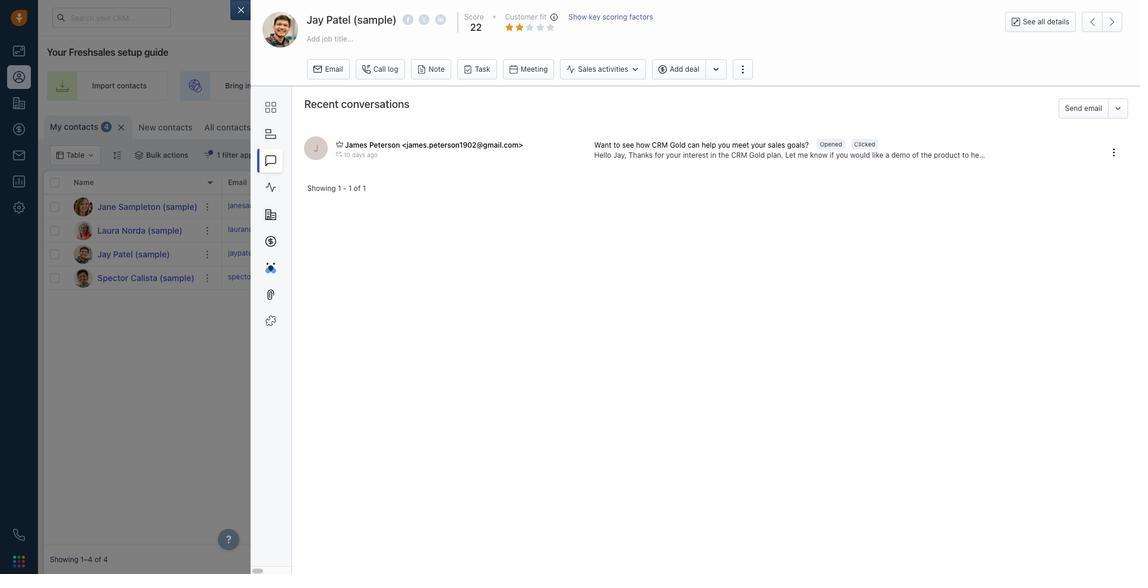 Task type: locate. For each thing, give the bounding box(es) containing it.
0 horizontal spatial the
[[719, 151, 729, 160]]

lauranordasample@gmail.com
[[228, 225, 329, 234]]

your down "sales"
[[564, 82, 579, 91]]

janesampleton@gmail.com
[[228, 201, 318, 210]]

2 container_wx8msf4aqz5i3rn1 image from the left
[[204, 151, 212, 160]]

jay inside jay patel (sample) link
[[97, 249, 111, 259]]

1 horizontal spatial the
[[921, 151, 932, 160]]

fit
[[540, 12, 547, 21]]

1 horizontal spatial to
[[614, 140, 620, 149]]

container_wx8msf4aqz5i3rn1 image for bulk actions button
[[135, 151, 143, 160]]

1 horizontal spatial help
[[971, 151, 986, 160]]

of right 1–4 in the bottom of the page
[[95, 556, 101, 565]]

(sample) up title...
[[353, 14, 397, 26]]

gold
[[670, 140, 686, 149], [749, 151, 765, 160]]

2 vertical spatial to
[[962, 151, 969, 160]]

can
[[688, 140, 700, 149]]

jay inside dialog
[[307, 14, 324, 26]]

want to see how crm gold can help you meet your sales goals?
[[594, 140, 809, 149]]

1 vertical spatial deal
[[1015, 82, 1030, 91]]

0 horizontal spatial patel
[[113, 249, 133, 259]]

help right can
[[702, 140, 716, 149]]

want
[[594, 140, 612, 149]]

container_wx8msf4aqz5i3rn1 image
[[135, 151, 143, 160], [204, 151, 212, 160]]

12
[[276, 123, 284, 132]]

invite your team link
[[334, 71, 456, 101]]

contacts for my
[[64, 122, 98, 132]]

press space to select this row. row containing jane sampleton (sample)
[[44, 195, 222, 219]]

contacts for all
[[217, 122, 251, 132]]

container_wx8msf4aqz5i3rn1 image left filter
[[204, 151, 212, 160]]

phone element
[[7, 524, 31, 548]]

leads down meeting
[[535, 82, 553, 91]]

jay up job
[[307, 14, 324, 26]]

help inside want to see how crm gold can help you meet your sales goals? link
[[702, 140, 716, 149]]

freshsales
[[69, 47, 115, 58]]

your inside "link"
[[564, 82, 579, 91]]

of right -
[[354, 184, 361, 193]]

jay patel (sample) inside dialog
[[307, 14, 397, 26]]

0 vertical spatial email
[[325, 65, 343, 74]]

freshworks switcher image
[[13, 556, 25, 568]]

would
[[850, 151, 870, 160]]

1 horizontal spatial james
[[1105, 151, 1127, 160]]

jay patel (sample)
[[307, 14, 397, 26], [97, 249, 170, 259]]

1 horizontal spatial in
[[711, 151, 717, 160]]

crm down meet
[[731, 151, 747, 160]]

meeting button
[[503, 59, 554, 80]]

phone image
[[13, 530, 25, 542]]

container_wx8msf4aqz5i3rn1 image inside 1 filter applied "button"
[[204, 151, 212, 160]]

1 team from the left
[[417, 82, 434, 91]]

cell
[[311, 195, 400, 219], [400, 195, 489, 219], [489, 195, 579, 219], [579, 195, 668, 219], [668, 195, 757, 219], [757, 195, 846, 219], [846, 195, 935, 219], [935, 195, 1134, 219], [311, 219, 400, 242], [400, 219, 489, 242], [489, 219, 579, 242], [579, 219, 668, 242], [668, 219, 757, 242], [757, 219, 846, 242], [846, 219, 935, 242], [935, 219, 1134, 242], [311, 243, 400, 266], [400, 243, 489, 266], [489, 243, 579, 266], [579, 243, 668, 266], [668, 243, 757, 266], [757, 243, 846, 266], [846, 243, 935, 266], [935, 243, 1134, 266], [311, 267, 400, 290], [400, 267, 489, 290], [489, 267, 579, 290], [579, 267, 668, 290], [668, 267, 757, 290], [757, 267, 846, 290], [846, 267, 935, 290], [935, 267, 1134, 290]]

your right meet
[[751, 140, 766, 149]]

more...
[[286, 123, 310, 132]]

(sample) right sampleton
[[163, 202, 197, 212]]

1 vertical spatial jay
[[97, 249, 111, 259]]

conversations
[[341, 98, 410, 110]]

0 vertical spatial to
[[555, 82, 562, 91]]

email down add job title...
[[325, 65, 343, 74]]

contacts right all
[[217, 122, 251, 132]]

press space to select this row. row
[[44, 195, 222, 219], [222, 195, 1134, 219], [44, 219, 222, 243], [222, 219, 1134, 243], [44, 243, 222, 267], [222, 243, 1134, 267], [44, 267, 222, 290], [222, 267, 1134, 290]]

1 left -
[[338, 184, 341, 193]]

1 vertical spatial gold
[[749, 151, 765, 160]]

show key scoring factors link
[[569, 12, 653, 34]]

1 vertical spatial patel
[[113, 249, 133, 259]]

expedite
[[988, 151, 1016, 160]]

0 vertical spatial help
[[702, 140, 716, 149]]

22
[[470, 22, 482, 33]]

showing left -
[[307, 184, 336, 193]]

crm inside button
[[652, 140, 668, 149]]

send email
[[1065, 104, 1102, 113]]

your right for
[[666, 151, 681, 160]]

crm
[[652, 140, 668, 149], [731, 151, 747, 160]]

1 left filter
[[217, 151, 220, 160]]

0 vertical spatial deal
[[685, 65, 700, 74]]

0 horizontal spatial gold
[[670, 140, 686, 149]]

showing for showing 1–4 of 4
[[50, 556, 78, 565]]

meeting
[[521, 65, 548, 74]]

jay right j image in the top of the page
[[97, 249, 111, 259]]

0 vertical spatial of
[[912, 151, 919, 160]]

james up days
[[345, 141, 367, 150]]

dialog
[[231, 0, 1140, 575]]

press space to select this row. row containing janesampleton@gmail.com
[[222, 195, 1134, 219]]

1 the from the left
[[719, 151, 729, 160]]

meet
[[732, 140, 749, 149]]

0 vertical spatial patel
[[326, 14, 351, 26]]

in right bring
[[245, 82, 251, 91]]

team down "sales"
[[581, 82, 598, 91]]

1 vertical spatial help
[[971, 151, 986, 160]]

sales
[[701, 82, 719, 91], [874, 82, 892, 91], [768, 140, 785, 149]]

patel up spector
[[113, 249, 133, 259]]

2 vertical spatial of
[[95, 556, 101, 565]]

a
[[886, 151, 890, 160]]

leads inside bring in website leads link
[[282, 82, 301, 91]]

jaypatelsample@gmail.com
[[228, 249, 319, 258]]

email down 1 filter applied "button" at the top of the page
[[228, 178, 247, 187]]

the
[[719, 151, 729, 160], [921, 151, 932, 160]]

(sample) up spector calista (sample)
[[135, 249, 170, 259]]

log
[[388, 65, 398, 74]]

0 vertical spatial jay
[[307, 14, 324, 26]]

0 horizontal spatial of
[[95, 556, 101, 565]]

pipeline
[[894, 82, 921, 91]]

container_wx8msf4aqz5i3rn1 image inside bulk actions button
[[135, 151, 143, 160]]

let
[[785, 151, 796, 160]]

(sample) right the calista
[[160, 273, 194, 283]]

jane
[[97, 202, 116, 212]]

gold left can
[[670, 140, 686, 149]]

1 leads from the left
[[282, 82, 301, 91]]

you right if
[[836, 151, 848, 160]]

website
[[253, 82, 280, 91]]

2 row group from the left
[[222, 195, 1134, 290]]

1 horizontal spatial jay
[[307, 14, 324, 26]]

1 horizontal spatial jay patel (sample)
[[307, 14, 397, 26]]

1 vertical spatial 4
[[103, 556, 108, 565]]

new contacts button
[[133, 116, 198, 140], [139, 122, 193, 132]]

0 horizontal spatial james
[[345, 141, 367, 150]]

the down want to see how crm gold can help you meet your sales goals? button
[[719, 151, 729, 160]]

laura norda (sample) link
[[97, 225, 183, 237]]

sales right create
[[701, 82, 719, 91]]

1 row group from the left
[[44, 195, 222, 290]]

note button
[[411, 59, 451, 80]]

evaluation.
[[1035, 151, 1072, 160]]

(sample) inside dialog
[[353, 14, 397, 26]]

james right regards,
[[1105, 151, 1127, 160]]

sales up plan.
[[768, 140, 785, 149]]

container_wx8msf4aqz5i3rn1 image left bulk
[[135, 151, 143, 160]]

jane sampleton (sample) link
[[97, 201, 197, 213]]

contacts right my
[[64, 122, 98, 132]]

1 horizontal spatial sales
[[768, 140, 785, 149]]

12 more...
[[276, 123, 310, 132]]

1 horizontal spatial deal
[[1015, 82, 1030, 91]]

4
[[104, 123, 109, 132], [103, 556, 108, 565]]

0 horizontal spatial team
[[417, 82, 434, 91]]

press space to select this row. row containing lauranordasample@gmail.com
[[222, 219, 1134, 243]]

crm up for
[[652, 140, 668, 149]]

all
[[1038, 17, 1045, 26]]

all
[[204, 122, 214, 132]]

0 vertical spatial gold
[[670, 140, 686, 149]]

you inside button
[[718, 140, 730, 149]]

email
[[325, 65, 343, 74], [228, 178, 247, 187]]

showing for showing 1 - 1 of 1
[[307, 184, 336, 193]]

in down want to see how crm gold can help you meet your sales goals? button
[[711, 151, 717, 160]]

help
[[702, 140, 716, 149], [971, 151, 986, 160]]

sampleton
[[118, 202, 160, 212]]

add deal inside button
[[670, 65, 700, 74]]

you left meet
[[718, 140, 730, 149]]

2 horizontal spatial to
[[962, 151, 969, 160]]

your right invite in the left of the page
[[400, 82, 415, 91]]

showing 1 - 1 of 1
[[307, 184, 366, 193]]

1 vertical spatial add deal
[[1000, 82, 1030, 91]]

regards,
[[1074, 151, 1103, 160]]

peterson
[[369, 141, 400, 150]]

jay
[[307, 14, 324, 26], [97, 249, 111, 259]]

spectorcalista@gmail.com link
[[228, 272, 316, 285]]

recent conversations
[[304, 98, 410, 110]]

(sample) down jane sampleton (sample) link at the top
[[148, 225, 183, 236]]

me
[[798, 151, 808, 160]]

your
[[400, 82, 415, 91], [564, 82, 579, 91], [857, 82, 872, 91], [751, 140, 766, 149], [666, 151, 681, 160], [1018, 151, 1033, 160]]

1 right phone
[[363, 184, 366, 193]]

showing inside dialog
[[307, 184, 336, 193]]

all contacts
[[204, 122, 251, 132]]

1 container_wx8msf4aqz5i3rn1 image from the left
[[135, 151, 143, 160]]

note
[[429, 65, 445, 74]]

gold left plan.
[[749, 151, 765, 160]]

0 vertical spatial add deal
[[670, 65, 700, 74]]

help left expedite
[[971, 151, 986, 160]]

showing left 1–4 in the bottom of the page
[[50, 556, 78, 565]]

1 horizontal spatial leads
[[535, 82, 553, 91]]

1 horizontal spatial crm
[[731, 151, 747, 160]]

press space to select this row. row containing spector calista (sample)
[[44, 267, 222, 290]]

product
[[934, 151, 960, 160]]

row group
[[44, 195, 222, 290], [222, 195, 1134, 290]]

1 horizontal spatial container_wx8msf4aqz5i3rn1 image
[[204, 151, 212, 160]]

0 horizontal spatial container_wx8msf4aqz5i3rn1 image
[[135, 151, 143, 160]]

james
[[345, 141, 367, 150], [1105, 151, 1127, 160]]

deal inside button
[[685, 65, 700, 74]]

contacts up actions
[[158, 122, 193, 132]]

1 vertical spatial showing
[[50, 556, 78, 565]]

in inside dialog
[[711, 151, 717, 160]]

0 horizontal spatial you
[[718, 140, 730, 149]]

import contacts
[[92, 82, 147, 91]]

gold inside button
[[670, 140, 686, 149]]

0 horizontal spatial help
[[702, 140, 716, 149]]

0 horizontal spatial jay
[[97, 249, 111, 259]]

0 horizontal spatial to
[[555, 82, 562, 91]]

showing 1–4 of 4
[[50, 556, 108, 565]]

contacts right 'import'
[[117, 82, 147, 91]]

0 horizontal spatial deal
[[685, 65, 700, 74]]

want to see how crm gold can help you meet your sales goals? link
[[594, 140, 811, 150]]

0 vertical spatial in
[[245, 82, 251, 91]]

1 vertical spatial to
[[614, 140, 620, 149]]

1 vertical spatial email
[[228, 178, 247, 187]]

patel up title...
[[326, 14, 351, 26]]

sales left pipeline
[[874, 82, 892, 91]]

0 vertical spatial showing
[[307, 184, 336, 193]]

1 horizontal spatial patel
[[326, 14, 351, 26]]

0 horizontal spatial crm
[[652, 140, 668, 149]]

invite
[[379, 82, 398, 91]]

grid
[[44, 170, 1134, 546]]

2 team from the left
[[581, 82, 598, 91]]

0 horizontal spatial showing
[[50, 556, 78, 565]]

(sample) for jay patel (sample) link
[[135, 249, 170, 259]]

of right demo
[[912, 151, 919, 160]]

plan.
[[767, 151, 783, 160]]

email
[[1085, 104, 1102, 113]]

0 vertical spatial crm
[[652, 140, 668, 149]]

0 vertical spatial 4
[[104, 123, 109, 132]]

0 horizontal spatial email
[[228, 178, 247, 187]]

see all details
[[1023, 17, 1070, 26]]

jay patel (sample) up title...
[[307, 14, 397, 26]]

bulk
[[146, 151, 161, 160]]

4 right my contacts link
[[104, 123, 109, 132]]

4 right 1–4 in the bottom of the page
[[103, 556, 108, 565]]

call
[[373, 65, 386, 74]]

outgoing image
[[336, 151, 342, 157]]

leads right website
[[282, 82, 301, 91]]

add deal button
[[652, 59, 705, 80]]

1 horizontal spatial showing
[[307, 184, 336, 193]]

route leads to your team
[[513, 82, 598, 91]]

actions
[[163, 151, 188, 160]]

1 horizontal spatial you
[[836, 151, 848, 160]]

0 vertical spatial jay patel (sample)
[[307, 14, 397, 26]]

the left product
[[921, 151, 932, 160]]

1 vertical spatial in
[[711, 151, 717, 160]]

0 vertical spatial you
[[718, 140, 730, 149]]

spector
[[97, 273, 128, 283]]

1 filter applied
[[217, 151, 266, 160]]

0 horizontal spatial in
[[245, 82, 251, 91]]

1 horizontal spatial email
[[325, 65, 343, 74]]

2 leads from the left
[[535, 82, 553, 91]]

0 horizontal spatial add deal
[[670, 65, 700, 74]]

1
[[1062, 10, 1066, 17], [217, 151, 220, 160], [338, 184, 341, 193], [349, 184, 352, 193], [363, 184, 366, 193]]

0 horizontal spatial jay patel (sample)
[[97, 249, 170, 259]]

jay patel (sample) down norda
[[97, 249, 170, 259]]

dialog containing jay patel (sample)
[[231, 0, 1140, 575]]

to
[[555, 82, 562, 91], [614, 140, 620, 149], [962, 151, 969, 160]]

1 vertical spatial crm
[[731, 151, 747, 160]]

0 horizontal spatial leads
[[282, 82, 301, 91]]

(sample) for laura norda (sample) link
[[148, 225, 183, 236]]

j image
[[74, 245, 93, 264]]

0 vertical spatial james
[[345, 141, 367, 150]]

score 22
[[464, 12, 484, 33]]

1 horizontal spatial team
[[581, 82, 598, 91]]

team down note button
[[417, 82, 434, 91]]

1 horizontal spatial of
[[354, 184, 361, 193]]

create sales sequence link
[[631, 71, 776, 101]]



Task type: describe. For each thing, give the bounding box(es) containing it.
team inside "link"
[[581, 82, 598, 91]]

sales inside button
[[768, 140, 785, 149]]

1 horizontal spatial gold
[[749, 151, 765, 160]]

your right up
[[857, 82, 872, 91]]

1 link
[[1050, 8, 1070, 28]]

thanks
[[629, 151, 653, 160]]

call log
[[373, 65, 398, 74]]

call log button
[[356, 59, 405, 80]]

route
[[513, 82, 533, 91]]

sequence
[[721, 82, 755, 91]]

work phone
[[317, 178, 359, 187]]

import contacts link
[[47, 71, 168, 101]]

jane sampleton (sample)
[[97, 202, 197, 212]]

details
[[1047, 17, 1070, 26]]

my
[[50, 122, 62, 132]]

in inside bring in website leads link
[[245, 82, 251, 91]]

bulk actions
[[146, 151, 188, 160]]

set up your sales pipeline
[[833, 82, 921, 91]]

sales activities
[[578, 65, 628, 74]]

spectorcalista@gmail.com
[[228, 273, 316, 281]]

jay,
[[614, 151, 627, 160]]

your right expedite
[[1018, 151, 1033, 160]]

2 horizontal spatial sales
[[874, 82, 892, 91]]

s image
[[74, 269, 93, 288]]

how
[[636, 140, 650, 149]]

demo
[[892, 151, 910, 160]]

title...
[[334, 34, 354, 43]]

patel inside dialog
[[326, 14, 351, 26]]

(sample) for jane sampleton (sample) link at the top
[[163, 202, 197, 212]]

interest
[[683, 151, 709, 160]]

show key scoring factors
[[569, 12, 653, 21]]

if
[[830, 151, 834, 160]]

j image
[[74, 197, 93, 216]]

import
[[92, 82, 115, 91]]

janesampleton@gmail.com link
[[228, 201, 318, 213]]

add job title...
[[307, 34, 354, 43]]

22 button
[[467, 22, 482, 33]]

bulk actions button
[[127, 146, 196, 166]]

for
[[655, 151, 664, 160]]

1 right all
[[1062, 10, 1066, 17]]

1 vertical spatial jay patel (sample)
[[97, 249, 170, 259]]

1 horizontal spatial add deal
[[1000, 82, 1030, 91]]

like
[[872, 151, 884, 160]]

send
[[1065, 104, 1083, 113]]

task button
[[457, 59, 497, 80]]

<james.peterson1902@gmail.com>
[[402, 141, 523, 150]]

1 right -
[[349, 184, 352, 193]]

2 horizontal spatial of
[[912, 151, 919, 160]]

contacts for new
[[158, 122, 193, 132]]

row group containing janesampleton@gmail.com
[[222, 195, 1134, 290]]

my contacts link
[[50, 121, 98, 133]]

Search your CRM... text field
[[52, 8, 171, 28]]

leads inside route leads to your team "link"
[[535, 82, 553, 91]]

bring
[[225, 82, 243, 91]]

spector calista (sample) link
[[97, 272, 194, 284]]

laura
[[97, 225, 119, 236]]

your inside button
[[751, 140, 766, 149]]

contact
[[1102, 121, 1129, 130]]

name row
[[44, 172, 222, 195]]

to inside button
[[614, 140, 620, 149]]

add contact
[[1087, 121, 1129, 130]]

customer
[[505, 12, 538, 21]]

opened
[[820, 141, 843, 148]]

score
[[464, 12, 484, 21]]

1 vertical spatial you
[[836, 151, 848, 160]]

clicked
[[854, 141, 876, 148]]

applied
[[240, 151, 266, 160]]

press space to select this row. row containing jaypatelsample@gmail.com
[[222, 243, 1134, 267]]

customer fit
[[505, 12, 547, 21]]

10
[[344, 151, 350, 158]]

(sample) for spector calista (sample) link
[[160, 273, 194, 283]]

add contact button
[[1071, 116, 1134, 136]]

press space to select this row. row containing jay patel (sample)
[[44, 243, 222, 267]]

press space to select this row. row containing spectorcalista@gmail.com
[[222, 267, 1134, 290]]

hello jay, thanks for your interest in the crm gold plan. let me know if you would like a demo of the product to help expedite your evaluation. regards, james
[[594, 151, 1127, 160]]

sales
[[578, 65, 596, 74]]

new contacts
[[139, 122, 193, 132]]

contacts for import
[[117, 82, 147, 91]]

-
[[343, 184, 347, 193]]

goals?
[[787, 140, 809, 149]]

grid containing jane sampleton (sample)
[[44, 170, 1134, 546]]

see
[[622, 140, 634, 149]]

factors
[[630, 12, 653, 21]]

jay patel (sample) link
[[97, 249, 170, 260]]

2 the from the left
[[921, 151, 932, 160]]

scoring
[[603, 12, 628, 21]]

bring in website leads
[[225, 82, 301, 91]]

1 inside "button"
[[217, 151, 220, 160]]

james peterson <james.peterson1902@gmail.com>
[[345, 141, 523, 150]]

row group containing jane sampleton (sample)
[[44, 195, 222, 290]]

route leads to your team link
[[467, 71, 620, 101]]

1 vertical spatial of
[[354, 184, 361, 193]]

create sales sequence
[[677, 82, 755, 91]]

spector calista (sample)
[[97, 273, 194, 283]]

to inside "link"
[[555, 82, 562, 91]]

0 horizontal spatial sales
[[701, 82, 719, 91]]

12 more... button
[[260, 119, 317, 136]]

norda
[[122, 225, 146, 236]]

your
[[47, 47, 67, 58]]

set
[[833, 82, 844, 91]]

email inside button
[[325, 65, 343, 74]]

task
[[475, 65, 490, 74]]

hello
[[594, 151, 612, 160]]

filter
[[222, 151, 238, 160]]

new
[[139, 122, 156, 132]]

up
[[846, 82, 855, 91]]

my contacts 4
[[50, 122, 109, 132]]

jaypatelsample@gmail.com link
[[228, 248, 319, 261]]

container_wx8msf4aqz5i3rn1 image for 1 filter applied "button" at the top of the page
[[204, 151, 212, 160]]

bring in website leads link
[[180, 71, 322, 101]]

press space to select this row. row containing laura norda (sample)
[[44, 219, 222, 243]]

4 inside my contacts 4
[[104, 123, 109, 132]]

1 vertical spatial james
[[1105, 151, 1127, 160]]

set up your sales pipeline link
[[788, 71, 943, 101]]

calista
[[131, 273, 157, 283]]

want to see how crm gold can help you meet your sales goals? button
[[594, 140, 811, 150]]

l image
[[74, 221, 93, 240]]



Task type: vqa. For each thing, say whether or not it's contained in the screenshot.
No
no



